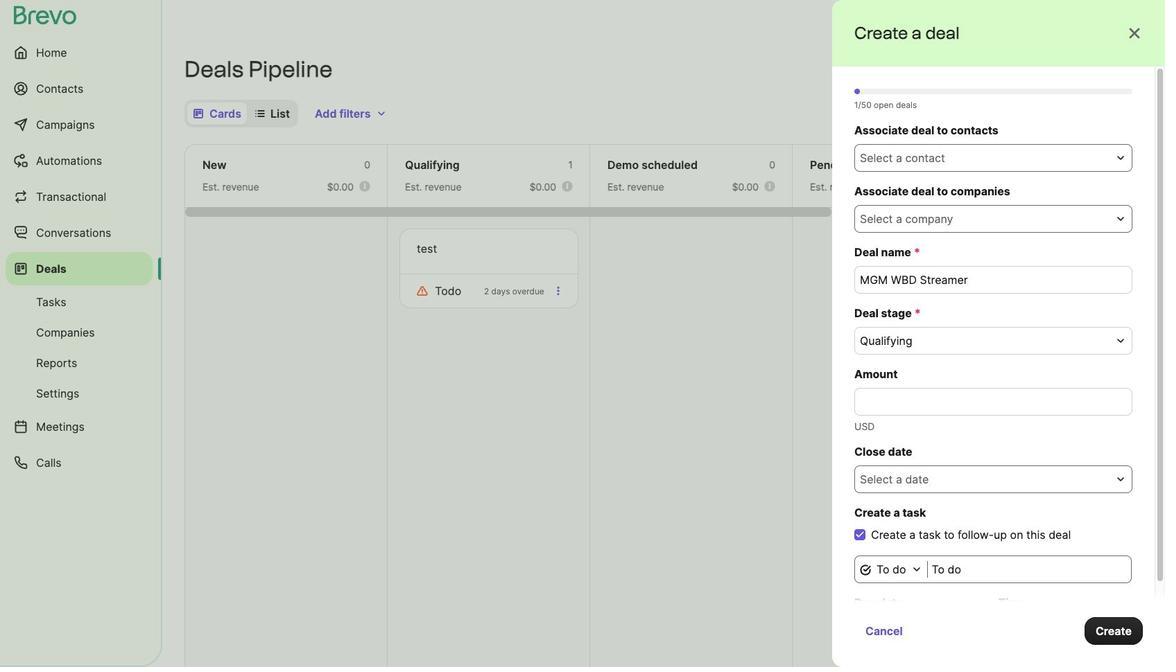 Task type: describe. For each thing, give the bounding box(es) containing it.
create a deal dialog
[[832, 0, 1165, 668]]

none text field inside the create a deal "dialog"
[[854, 388, 1133, 416]]

Name search field
[[1018, 100, 1143, 128]]



Task type: vqa. For each thing, say whether or not it's contained in the screenshot.
progress bar
yes



Task type: locate. For each thing, give the bounding box(es) containing it.
progress bar
[[883, 61, 946, 64]]

None text field
[[854, 266, 1133, 294], [927, 556, 1132, 584], [854, 266, 1133, 294], [927, 556, 1132, 584]]

None text field
[[854, 388, 1133, 416]]



